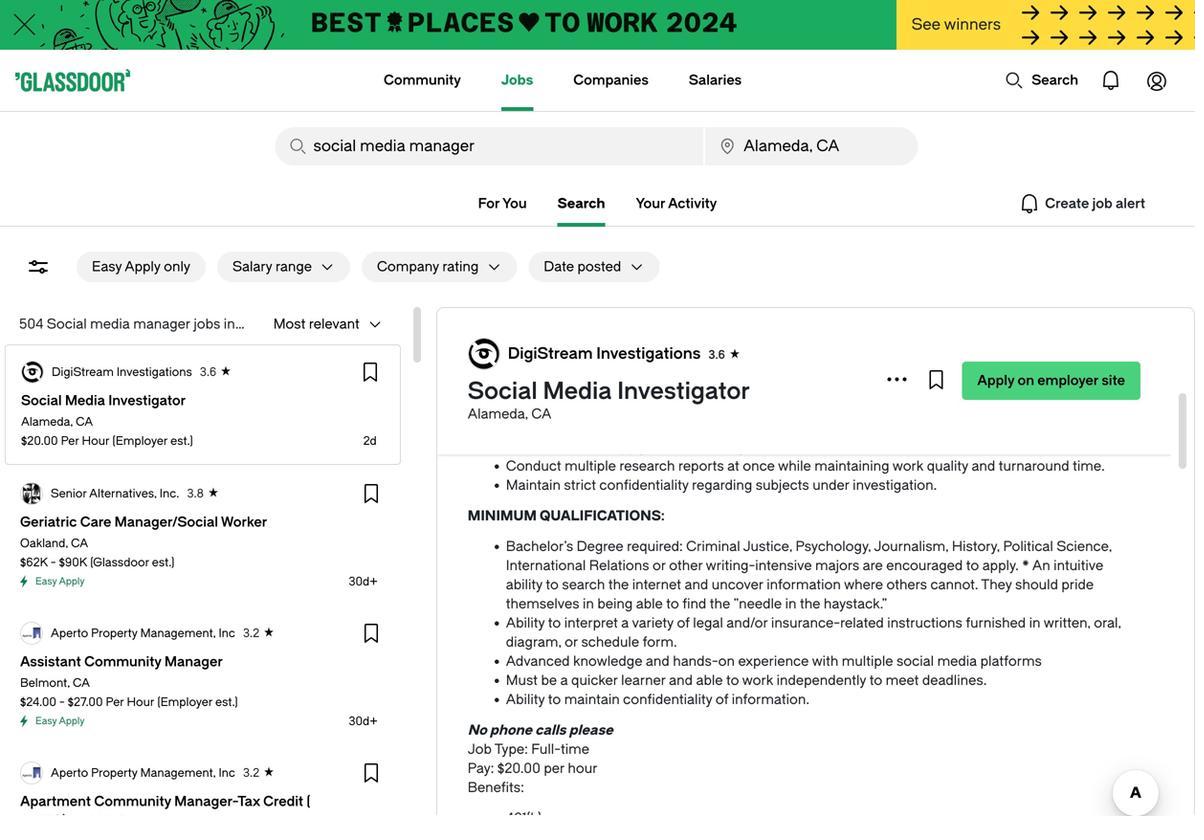 Task type: vqa. For each thing, say whether or not it's contained in the screenshot.
the Senior Alternatives, Inc.
yes



Task type: describe. For each thing, give the bounding box(es) containing it.
search link
[[558, 192, 605, 215]]

apply on employer site button
[[962, 362, 1141, 400]]

hour
[[568, 761, 598, 777]]

meet
[[886, 673, 919, 689]]

work closely with team members on complex cases to resolve identities on social media or databases. exhibit excellent verbal and written communication with team members and/or clients regarding workflow, possible opportunities or problem files. read, analyze, and distill large amounts of information from social networking profiles, online forms and articles, and apply it to an investigation. conduct multiple research reports at once while maintaining work quality and turnaround time. maintain strict confidentiality regarding subjects under investigation.
[[506, 344, 1136, 493]]

senior alternatives, inc. logo image
[[21, 483, 42, 504]]

in up 'insurance-'
[[785, 596, 797, 612]]

1 horizontal spatial lottie animation container image
[[1134, 57, 1180, 103]]

1 aperto property management, inc logo image from the top
[[21, 623, 42, 644]]

or up amounts
[[714, 401, 727, 417]]

2 horizontal spatial the
[[800, 596, 821, 612]]

open filter menu image
[[27, 256, 50, 279]]

it
[[650, 439, 658, 455]]

work inside "work closely with team members on complex cases to resolve identities on social media or databases. exhibit excellent verbal and written communication with team members and/or clients regarding workflow, possible opportunities or problem files. read, analyze, and distill large amounts of information from social networking profiles, online forms and articles, and apply it to an investigation. conduct multiple research reports at once while maintaining work quality and turnaround time. maintain strict confidentiality regarding subjects under investigation."
[[893, 458, 924, 474]]

digistream investigations for digistream investigations logo in the jobs list element
[[52, 366, 192, 379]]

excellent
[[553, 382, 610, 398]]

only
[[164, 259, 190, 275]]

0 vertical spatial members
[[656, 344, 717, 359]]

company rating button
[[362, 252, 479, 282]]

2 aperto property management, inc logo image from the top
[[21, 763, 42, 784]]

easy apply for $27.00
[[35, 716, 85, 727]]

apply on employer site
[[978, 373, 1126, 389]]

hour inside alameda, ca $20.00 per hour (employer est.)
[[82, 435, 110, 448]]

see winners
[[912, 16, 1001, 34]]

Search location field
[[706, 127, 918, 166]]

platforms
[[981, 654, 1042, 670]]

workflow,
[[506, 401, 567, 417]]

time
[[561, 742, 590, 758]]

30d+ for 3.8
[[349, 575, 378, 589]]

3.6 for digistream investigations logo in the jobs list element
[[200, 366, 216, 379]]

apply down $90k
[[59, 576, 85, 587]]

advanced
[[506, 654, 570, 670]]

see
[[912, 16, 941, 34]]

to down 'be'
[[548, 692, 561, 708]]

senior
[[51, 487, 87, 501]]

and down read,
[[506, 439, 530, 455]]

$20.00 inside alameda, ca $20.00 per hour (employer est.)
[[21, 435, 58, 448]]

0 vertical spatial with
[[589, 344, 616, 359]]

in right jobs
[[224, 316, 235, 332]]

ca down range
[[302, 316, 322, 332]]

alameda, inside alameda, ca $20.00 per hour (employer est.)
[[21, 415, 73, 429]]

databases.
[[506, 363, 575, 379]]

media
[[543, 378, 612, 405]]

while
[[778, 458, 811, 474]]

investigator
[[617, 378, 750, 405]]

work inside bachelor's degree required: criminal justice, psychology, journalism, history, political science, international relations or other writing-intensive majors are encouraged to apply. * an intuitive ability to search the internet and uncover information where others cannot. they should pride themselves in being able to find the "needle in the haystack." ability to interpret a variety of legal and/or insurance-related instructions furnished in written, oral, diagram, or schedule form. advanced knowledge and hands-on experience with multiple social media platforms must be a quicker learner and able to work independently to meet deadlines. ability to maintain confidentiality of information.
[[742, 673, 774, 689]]

lottie animation container image inside search button
[[1005, 71, 1024, 90]]

find
[[683, 596, 707, 612]]

distill
[[627, 420, 660, 436]]

easy apply only
[[92, 259, 190, 275]]

1 aperto from the top
[[51, 627, 88, 640]]

0 horizontal spatial investigation.
[[696, 439, 781, 455]]

jobs link
[[501, 50, 533, 111]]

bachelor's
[[506, 539, 574, 555]]

rating
[[443, 259, 479, 275]]

ca for alameda, ca $20.00 per hour (employer est.)
[[76, 415, 93, 429]]

written
[[682, 382, 726, 398]]

your activity link
[[636, 192, 717, 215]]

1 horizontal spatial of
[[716, 692, 729, 708]]

and up find
[[685, 577, 709, 593]]

inc.
[[160, 487, 179, 501]]

2d
[[363, 435, 377, 448]]

responsibilities:
[[468, 294, 606, 310]]

- for $27.00
[[59, 696, 65, 709]]

0 vertical spatial regarding
[[1055, 382, 1115, 398]]

an
[[677, 439, 693, 455]]

justice,
[[743, 539, 793, 555]]

and down hands-
[[669, 673, 693, 689]]

with inside bachelor's degree required: criminal justice, psychology, journalism, history, political science, international relations or other writing-intensive majors are encouraged to apply. * an intuitive ability to search the internet and uncover information where others cannot. they should pride themselves in being able to find the "needle in the haystack." ability to interpret a variety of legal and/or insurance-related instructions furnished in written, oral, diagram, or schedule form. advanced knowledge and hands-on experience with multiple social media platforms must be a quicker learner and able to work independently to meet deadlines. ability to maintain confidentiality of information.
[[812, 654, 839, 670]]

apply down $27.00
[[59, 716, 85, 727]]

salary
[[233, 259, 272, 275]]

intuitive
[[1054, 558, 1104, 574]]

networking
[[927, 420, 998, 436]]

online
[[1055, 420, 1094, 436]]

social media investigator alameda, ca
[[468, 378, 750, 422]]

legal
[[693, 615, 723, 631]]

0 horizontal spatial the
[[609, 577, 629, 593]]

internet
[[632, 577, 682, 593]]

per inside alameda, ca $20.00 per hour (employer est.)
[[61, 435, 79, 448]]

science,
[[1057, 539, 1112, 555]]

0 vertical spatial able
[[636, 596, 663, 612]]

1 horizontal spatial team
[[864, 382, 897, 398]]

possible
[[570, 401, 623, 417]]

benefits:
[[468, 780, 524, 796]]

or down interpret
[[565, 635, 578, 650]]

search button
[[996, 61, 1088, 100]]

digistream investigations logo image inside jobs list element
[[22, 362, 43, 383]]

files.
[[788, 401, 817, 417]]

uncover
[[712, 577, 764, 593]]

and down "form."
[[646, 654, 670, 670]]

1 horizontal spatial members
[[900, 382, 962, 398]]

1 property from the top
[[91, 627, 137, 640]]

2 aperto from the top
[[51, 767, 88, 780]]

0 horizontal spatial regarding
[[692, 478, 753, 493]]

oakland,
[[20, 537, 68, 550]]

closely
[[542, 344, 586, 359]]

digistream investigations for digistream investigations logo to the right
[[508, 345, 701, 363]]

senior alternatives, inc.
[[51, 487, 179, 501]]

1 horizontal spatial alameda,
[[238, 316, 298, 332]]

search inside button
[[1032, 72, 1079, 88]]

1 vertical spatial social
[[886, 420, 924, 436]]

to right cases
[[840, 344, 853, 359]]

on inside bachelor's degree required: criminal justice, psychology, journalism, history, political science, international relations or other writing-intensive majors are encouraged to apply. * an intuitive ability to search the internet and uncover information where others cannot. they should pride themselves in being able to find the "needle in the haystack." ability to interpret a variety of legal and/or insurance-related instructions furnished in written, oral, diagram, or schedule form. advanced knowledge and hands-on experience with multiple social media platforms must be a quicker learner and able to work independently to meet deadlines. ability to maintain confidentiality of information.
[[719, 654, 735, 670]]

jobs list element
[[4, 344, 402, 816]]

$90k
[[59, 556, 87, 570]]

0 vertical spatial media
[[90, 316, 130, 332]]

are
[[863, 558, 883, 574]]

or up employer
[[1070, 344, 1083, 359]]

date posted
[[544, 259, 621, 275]]

(employer inside belmont, ca $24.00 - $27.00 per hour (employer est.)
[[157, 696, 213, 709]]

for you
[[478, 196, 527, 212]]

communication
[[729, 382, 831, 398]]

ca inside social media investigator alameda, ca
[[532, 406, 552, 422]]

subjects
[[756, 478, 810, 493]]

1 horizontal spatial the
[[710, 596, 731, 612]]

2 ability from the top
[[506, 692, 545, 708]]

Search keyword field
[[275, 127, 704, 166]]

resolve
[[856, 344, 902, 359]]

manager
[[133, 316, 190, 332]]

to right it on the right of the page
[[661, 439, 674, 455]]

2 property from the top
[[91, 767, 137, 780]]

company rating
[[377, 259, 479, 275]]

jobs
[[194, 316, 220, 332]]

once
[[743, 458, 775, 474]]

please
[[569, 723, 613, 738]]

0 vertical spatial investigations
[[597, 345, 701, 363]]

jobs
[[501, 72, 533, 88]]

no
[[468, 723, 487, 738]]

to down themselves
[[548, 615, 561, 631]]

3.6 for digistream investigations logo to the right
[[709, 348, 725, 362]]

large
[[664, 420, 695, 436]]

most relevant
[[273, 316, 360, 332]]

and left apply
[[586, 439, 610, 455]]

per
[[544, 761, 565, 777]]

easy for aperto
[[35, 716, 57, 727]]

company
[[377, 259, 439, 275]]

qualifications:
[[540, 508, 665, 524]]

of inside "work closely with team members on complex cases to resolve identities on social media or databases. exhibit excellent verbal and written communication with team members and/or clients regarding workflow, possible opportunities or problem files. read, analyze, and distill large amounts of information from social networking profiles, online forms and articles, and apply it to an investigation. conduct multiple research reports at once while maintaining work quality and turnaround time. maintain strict confidentiality regarding subjects under investigation."
[[759, 420, 771, 436]]

information inside bachelor's degree required: criminal justice, psychology, journalism, history, political science, international relations or other writing-intensive majors are encouraged to apply. * an intuitive ability to search the internet and uncover information where others cannot. they should pride themselves in being able to find the "needle in the haystack." ability to interpret a variety of legal and/or insurance-related instructions furnished in written, oral, diagram, or schedule form. advanced knowledge and hands-on experience with multiple social media platforms must be a quicker learner and able to work independently to meet deadlines. ability to maintain confidentiality of information.
[[767, 577, 841, 593]]

to down history,
[[967, 558, 979, 574]]

apply
[[613, 439, 647, 455]]

degree
[[577, 539, 624, 555]]

interpret
[[564, 615, 618, 631]]

and down possible
[[600, 420, 624, 436]]

type:
[[495, 742, 528, 758]]

(employer inside alameda, ca $20.00 per hour (employer est.)
[[112, 435, 168, 448]]

investigations inside jobs list element
[[117, 366, 192, 379]]

alternatives,
[[89, 487, 157, 501]]

community link
[[384, 50, 461, 111]]

identities
[[905, 344, 963, 359]]



Task type: locate. For each thing, give the bounding box(es) containing it.
hour right $27.00
[[127, 696, 154, 709]]

2 aperto property management, inc from the top
[[51, 767, 235, 780]]

and/or up networking
[[965, 382, 1006, 398]]

confidentiality inside "work closely with team members on complex cases to resolve identities on social media or databases. exhibit excellent verbal and written communication with team members and/or clients regarding workflow, possible opportunities or problem files. read, analyze, and distill large amounts of information from social networking profiles, online forms and articles, and apply it to an investigation. conduct multiple research reports at once while maintaining work quality and turnaround time. maintain strict confidentiality regarding subjects under investigation."
[[600, 478, 689, 493]]

members
[[656, 344, 717, 359], [900, 382, 962, 398]]

alameda, down exhibit
[[468, 406, 528, 422]]

social right 504
[[47, 316, 87, 332]]

investigation. up at
[[696, 439, 781, 455]]

alameda, ca $20.00 per hour (employer est.)
[[21, 415, 193, 448]]

$62k
[[20, 556, 48, 570]]

0 vertical spatial aperto property management, inc logo image
[[21, 623, 42, 644]]

to down international
[[546, 577, 559, 593]]

0 vertical spatial investigation.
[[696, 439, 781, 455]]

1 vertical spatial and/or
[[727, 615, 768, 631]]

companies link
[[574, 50, 649, 111]]

able up variety
[[636, 596, 663, 612]]

0 horizontal spatial social
[[47, 316, 87, 332]]

in left written,
[[1030, 615, 1041, 631]]

furnished
[[966, 615, 1026, 631]]

media left manager
[[90, 316, 130, 332]]

maintain
[[564, 692, 620, 708]]

salaries link
[[689, 50, 742, 111]]

aperto property management, inc logo image down $24.00
[[21, 763, 42, 784]]

0 vertical spatial easy apply
[[35, 576, 85, 587]]

1 horizontal spatial search
[[1032, 72, 1079, 88]]

digistream up alameda, ca $20.00 per hour (employer est.)
[[52, 366, 114, 379]]

salary range button
[[217, 252, 312, 282]]

management, up belmont, ca $24.00 - $27.00 per hour (employer est.)
[[140, 627, 216, 640]]

easy apply
[[35, 576, 85, 587], [35, 716, 85, 727]]

pay:
[[468, 761, 494, 777]]

investigation. down maintaining
[[853, 478, 937, 493]]

salaries
[[689, 72, 742, 88]]

alameda, down salary range 'popup button' at the left
[[238, 316, 298, 332]]

to left find
[[666, 596, 679, 612]]

0 vertical spatial est.)
[[171, 435, 193, 448]]

1 horizontal spatial regarding
[[1055, 382, 1115, 398]]

aperto property management, inc down belmont, ca $24.00 - $27.00 per hour (employer est.)
[[51, 767, 235, 780]]

1 vertical spatial information
[[767, 577, 841, 593]]

3.6 down jobs
[[200, 366, 216, 379]]

must
[[506, 673, 538, 689]]

insurance-
[[771, 615, 840, 631]]

political
[[1004, 539, 1054, 555]]

ca up senior
[[76, 415, 93, 429]]

digistream for digistream investigations logo in the jobs list element
[[52, 366, 114, 379]]

confidentiality inside bachelor's degree required: criminal justice, psychology, journalism, history, political science, international relations or other writing-intensive majors are encouraged to apply. * an intuitive ability to search the internet and uncover information where others cannot. they should pride themselves in being able to find the "needle in the haystack." ability to interpret a variety of legal and/or insurance-related instructions furnished in written, oral, diagram, or schedule form. advanced knowledge and hands-on experience with multiple social media platforms must be a quicker learner and able to work independently to meet deadlines. ability to maintain confidentiality of information.
[[623, 692, 713, 708]]

diagram,
[[506, 635, 562, 650]]

0 vertical spatial digistream investigations
[[508, 345, 701, 363]]

time.
[[1073, 458, 1105, 474]]

0 vertical spatial social
[[47, 316, 87, 332]]

3.2
[[243, 627, 260, 640], [243, 767, 260, 780]]

0 vertical spatial per
[[61, 435, 79, 448]]

multiple inside "work closely with team members on complex cases to resolve identities on social media or databases. exhibit excellent verbal and written communication with team members and/or clients regarding workflow, possible opportunities or problem files. read, analyze, and distill large amounts of information from social networking profiles, online forms and articles, and apply it to an investigation. conduct multiple research reports at once while maintaining work quality and turnaround time. maintain strict confidentiality regarding subjects under investigation."
[[565, 458, 616, 474]]

aperto property management, inc for 2nd aperto property management, inc logo from the top
[[51, 767, 235, 780]]

easy apply down $24.00
[[35, 716, 85, 727]]

2 management, from the top
[[140, 767, 216, 780]]

social inside bachelor's degree required: criminal justice, psychology, journalism, history, political science, international relations or other writing-intensive majors are encouraged to apply. * an intuitive ability to search the internet and uncover information where others cannot. they should pride themselves in being able to find the "needle in the haystack." ability to interpret a variety of legal and/or insurance-related instructions furnished in written, oral, diagram, or schedule form. advanced knowledge and hands-on experience with multiple social media platforms must be a quicker learner and able to work independently to meet deadlines. ability to maintain confidentiality of information.
[[897, 654, 934, 670]]

3.6 up written
[[709, 348, 725, 362]]

problem
[[731, 401, 784, 417]]

with up from in the right bottom of the page
[[834, 382, 860, 398]]

ability up diagram,
[[506, 615, 545, 631]]

1 vertical spatial team
[[864, 382, 897, 398]]

work up information.
[[742, 673, 774, 689]]

0 horizontal spatial media
[[90, 316, 130, 332]]

and/or inside bachelor's degree required: criminal justice, psychology, journalism, history, political science, international relations or other writing-intensive majors are encouraged to apply. * an intuitive ability to search the internet and uncover information where others cannot. they should pride themselves in being able to find the "needle in the haystack." ability to interpret a variety of legal and/or insurance-related instructions furnished in written, oral, diagram, or schedule form. advanced knowledge and hands-on experience with multiple social media platforms must be a quicker learner and able to work independently to meet deadlines. ability to maintain confidentiality of information.
[[727, 615, 768, 631]]

- for $90k
[[51, 556, 56, 570]]

amounts
[[698, 420, 755, 436]]

none field search location
[[706, 127, 918, 166]]

phone
[[490, 723, 532, 738]]

encouraged
[[887, 558, 963, 574]]

1 30d+ from the top
[[349, 575, 378, 589]]

1 vertical spatial social
[[468, 378, 538, 405]]

- left $27.00
[[59, 696, 65, 709]]

on right identities
[[966, 344, 983, 359]]

work left quality
[[893, 458, 924, 474]]

experience
[[738, 654, 809, 670]]

est.) inside belmont, ca $24.00 - $27.00 per hour (employer est.)
[[215, 696, 238, 709]]

1 vertical spatial $20.00
[[498, 761, 541, 777]]

alameda, inside social media investigator alameda, ca
[[468, 406, 528, 422]]

confidentiality down 'learner'
[[623, 692, 713, 708]]

1 aperto property management, inc from the top
[[51, 627, 235, 640]]

2 inc from the top
[[219, 767, 235, 780]]

regarding up the online on the bottom of the page
[[1055, 382, 1115, 398]]

0 horizontal spatial team
[[619, 344, 652, 359]]

hour up senior alternatives, inc.
[[82, 435, 110, 448]]

digistream investigations inside jobs list element
[[52, 366, 192, 379]]

to up information.
[[726, 673, 739, 689]]

0 horizontal spatial and/or
[[727, 615, 768, 631]]

aperto down $27.00
[[51, 767, 88, 780]]

0 vertical spatial of
[[759, 420, 771, 436]]

0 horizontal spatial work
[[742, 673, 774, 689]]

2 horizontal spatial media
[[1027, 344, 1067, 359]]

complex
[[740, 344, 796, 359]]

2 vertical spatial est.)
[[215, 696, 238, 709]]

1 vertical spatial work
[[742, 673, 774, 689]]

ca up $90k
[[71, 537, 88, 550]]

1 inc from the top
[[219, 627, 235, 640]]

in
[[224, 316, 235, 332], [583, 596, 594, 612], [785, 596, 797, 612], [1030, 615, 1041, 631]]

an
[[1033, 558, 1051, 574]]

2 vertical spatial of
[[716, 692, 729, 708]]

2 none field from the left
[[706, 127, 918, 166]]

1 horizontal spatial a
[[621, 615, 629, 631]]

1 ability from the top
[[506, 615, 545, 631]]

being
[[598, 596, 633, 612]]

instructions
[[888, 615, 963, 631]]

social inside social media investigator alameda, ca
[[468, 378, 538, 405]]

the down relations
[[609, 577, 629, 593]]

1 3.2 from the top
[[243, 627, 260, 640]]

0 horizontal spatial alameda,
[[21, 415, 73, 429]]

1 vertical spatial (employer
[[157, 696, 213, 709]]

"needle
[[734, 596, 782, 612]]

1 vertical spatial aperto property management, inc logo image
[[21, 763, 42, 784]]

*
[[1022, 558, 1030, 574]]

aperto property management, inc for second aperto property management, inc logo from the bottom of the jobs list element
[[51, 627, 235, 640]]

apply up profiles,
[[978, 373, 1015, 389]]

aperto property management, inc up belmont, ca $24.00 - $27.00 per hour (employer est.)
[[51, 627, 235, 640]]

none field search keyword
[[275, 127, 704, 166]]

0 horizontal spatial a
[[561, 673, 568, 689]]

aperto
[[51, 627, 88, 640], [51, 767, 88, 780]]

easy apply down $90k
[[35, 576, 85, 587]]

1 vertical spatial with
[[834, 382, 860, 398]]

social up the "meet"
[[897, 654, 934, 670]]

able
[[636, 596, 663, 612], [696, 673, 723, 689]]

team up verbal
[[619, 344, 652, 359]]

search
[[562, 577, 605, 593]]

digistream up exhibit
[[508, 345, 593, 363]]

0 vertical spatial 3.2
[[243, 627, 260, 640]]

in up interpret
[[583, 596, 594, 612]]

1 none field from the left
[[275, 127, 704, 166]]

digistream investigations up excellent
[[508, 345, 701, 363]]

0 vertical spatial team
[[619, 344, 652, 359]]

and right quality
[[972, 458, 996, 474]]

to left the "meet"
[[870, 673, 883, 689]]

ability down must
[[506, 692, 545, 708]]

1 horizontal spatial able
[[696, 673, 723, 689]]

0 horizontal spatial $20.00
[[21, 435, 58, 448]]

aperto property management, inc
[[51, 627, 235, 640], [51, 767, 235, 780]]

belmont, ca $24.00 - $27.00 per hour (employer est.)
[[20, 677, 238, 709]]

30d+ for 3.2
[[349, 715, 378, 728]]

0 horizontal spatial per
[[61, 435, 79, 448]]

1 vertical spatial aperto
[[51, 767, 88, 780]]

minimum
[[468, 508, 537, 524]]

lottie animation container image inside search button
[[1005, 71, 1024, 90]]

0 horizontal spatial 3.6
[[200, 366, 216, 379]]

- inside "oakland, ca $62k - $90k (glassdoor est.)"
[[51, 556, 56, 570]]

1 vertical spatial a
[[561, 673, 568, 689]]

media inside "work closely with team members on complex cases to resolve identities on social media or databases. exhibit excellent verbal and written communication with team members and/or clients regarding workflow, possible opportunities or problem files. read, analyze, and distill large amounts of information from social networking profiles, online forms and articles, and apply it to an investigation. conduct multiple research reports at once while maintaining work quality and turnaround time. maintain strict confidentiality regarding subjects under investigation."
[[1027, 344, 1067, 359]]

of down find
[[677, 615, 690, 631]]

1 vertical spatial easy apply
[[35, 716, 85, 727]]

0 horizontal spatial -
[[51, 556, 56, 570]]

information.
[[732, 692, 810, 708]]

required:
[[627, 539, 683, 555]]

0 vertical spatial property
[[91, 627, 137, 640]]

easy inside button
[[92, 259, 122, 275]]

and up opportunities
[[655, 382, 679, 398]]

you
[[503, 196, 527, 212]]

inc
[[219, 627, 235, 640], [219, 767, 235, 780]]

oakland, ca $62k - $90k (glassdoor est.)
[[20, 537, 175, 570]]

psychology,
[[796, 539, 871, 555]]

est.) for alameda, ca $20.00 per hour (employer est.)
[[171, 435, 193, 448]]

$27.00
[[68, 696, 103, 709]]

per
[[61, 435, 79, 448], [106, 696, 124, 709]]

international
[[506, 558, 586, 574]]

ca inside "oakland, ca $62k - $90k (glassdoor est.)"
[[71, 537, 88, 550]]

hour
[[82, 435, 110, 448], [127, 696, 154, 709]]

written,
[[1044, 615, 1091, 631]]

est.) inside "oakland, ca $62k - $90k (glassdoor est.)"
[[152, 556, 175, 570]]

alameda, up senior alternatives, inc. logo
[[21, 415, 73, 429]]

activity
[[668, 196, 717, 212]]

per up senior
[[61, 435, 79, 448]]

search down see winners 'link'
[[1032, 72, 1079, 88]]

2 30d+ from the top
[[349, 715, 378, 728]]

1 vertical spatial of
[[677, 615, 690, 631]]

1 vertical spatial aperto property management, inc
[[51, 767, 235, 780]]

lottie animation container image
[[307, 50, 385, 109], [307, 50, 385, 109], [1088, 57, 1134, 103], [1088, 57, 1134, 103], [1134, 57, 1180, 103], [1005, 71, 1024, 90]]

0 vertical spatial social
[[986, 344, 1024, 359]]

per inside belmont, ca $24.00 - $27.00 per hour (employer est.)
[[106, 696, 124, 709]]

3.6 inside jobs list element
[[200, 366, 216, 379]]

1 vertical spatial 3.6
[[200, 366, 216, 379]]

est.) inside alameda, ca $20.00 per hour (employer est.)
[[171, 435, 193, 448]]

deadlines.
[[923, 673, 987, 689]]

turnaround
[[999, 458, 1070, 474]]

2 vertical spatial media
[[938, 654, 977, 670]]

other
[[669, 558, 703, 574]]

1 horizontal spatial multiple
[[842, 654, 894, 670]]

social
[[47, 316, 87, 332], [468, 378, 538, 405]]

and/or down "needle
[[727, 615, 768, 631]]

of down problem
[[759, 420, 771, 436]]

cases
[[799, 344, 836, 359]]

on down legal
[[719, 654, 735, 670]]

ca inside alameda, ca $20.00 per hour (employer est.)
[[76, 415, 93, 429]]

2 vertical spatial with
[[812, 654, 839, 670]]

digistream inside jobs list element
[[52, 366, 114, 379]]

social up clients
[[986, 344, 1024, 359]]

1 horizontal spatial $20.00
[[498, 761, 541, 777]]

est.) for oakland, ca $62k - $90k (glassdoor est.)
[[152, 556, 175, 570]]

property down $27.00
[[91, 767, 137, 780]]

investigations down manager
[[117, 366, 192, 379]]

1 horizontal spatial work
[[893, 458, 924, 474]]

see winners link
[[897, 0, 1196, 52]]

3.6
[[709, 348, 725, 362], [200, 366, 216, 379]]

regarding down at
[[692, 478, 753, 493]]

bachelor's degree required: criminal justice, psychology, journalism, history, political science, international relations or other writing-intensive majors are encouraged to apply. * an intuitive ability to search the internet and uncover information where others cannot. they should pride themselves in being able to find the "needle in the haystack." ability to interpret a variety of legal and/or insurance-related instructions furnished in written, oral, diagram, or schedule form. advanced knowledge and hands-on experience with multiple social media platforms must be a quicker learner and able to work independently to meet deadlines. ability to maintain confidentiality of information.
[[506, 539, 1122, 708]]

2 3.2 from the top
[[243, 767, 260, 780]]

or up internet
[[653, 558, 666, 574]]

- inside belmont, ca $24.00 - $27.00 per hour (employer est.)
[[59, 696, 65, 709]]

alameda,
[[238, 316, 298, 332], [468, 406, 528, 422], [21, 415, 73, 429]]

0 vertical spatial search
[[1032, 72, 1079, 88]]

digistream investigations logo image down 504
[[22, 362, 43, 383]]

0 horizontal spatial lottie animation container image
[[1005, 71, 1024, 90]]

1 vertical spatial est.)
[[152, 556, 175, 570]]

media
[[90, 316, 130, 332], [1027, 344, 1067, 359], [938, 654, 977, 670]]

forms
[[1098, 420, 1136, 436]]

media inside bachelor's degree required: criminal justice, psychology, journalism, history, political science, international relations or other writing-intensive majors are encouraged to apply. * an intuitive ability to search the internet and uncover information where others cannot. they should pride themselves in being able to find the "needle in the haystack." ability to interpret a variety of legal and/or insurance-related instructions furnished in written, oral, diagram, or schedule form. advanced knowledge and hands-on experience with multiple social media platforms must be a quicker learner and able to work independently to meet deadlines. ability to maintain confidentiality of information.
[[938, 654, 977, 670]]

easy apply for $90k
[[35, 576, 85, 587]]

1 vertical spatial 3.2
[[243, 767, 260, 780]]

1 vertical spatial search
[[558, 196, 605, 212]]

0 vertical spatial -
[[51, 556, 56, 570]]

ca inside belmont, ca $24.00 - $27.00 per hour (employer est.)
[[73, 677, 90, 690]]

they
[[981, 577, 1012, 593]]

a right 'be'
[[561, 673, 568, 689]]

0 horizontal spatial investigations
[[117, 366, 192, 379]]

hour inside belmont, ca $24.00 - $27.00 per hour (employer est.)
[[127, 696, 154, 709]]

knowledge
[[573, 654, 643, 670]]

3.8
[[187, 487, 204, 501]]

0 horizontal spatial of
[[677, 615, 690, 631]]

0 horizontal spatial search
[[558, 196, 605, 212]]

1 horizontal spatial hour
[[127, 696, 154, 709]]

0 vertical spatial work
[[893, 458, 924, 474]]

apply.
[[983, 558, 1019, 574]]

1 vertical spatial members
[[900, 382, 962, 398]]

be
[[541, 673, 557, 689]]

$20.00 up senior alternatives, inc. logo
[[21, 435, 58, 448]]

members down identities
[[900, 382, 962, 398]]

2 horizontal spatial alameda,
[[468, 406, 528, 422]]

1 horizontal spatial social
[[468, 378, 538, 405]]

aperto property management, inc logo image up the belmont,
[[21, 623, 42, 644]]

journalism,
[[874, 539, 949, 555]]

2 easy apply from the top
[[35, 716, 85, 727]]

the up 'insurance-'
[[800, 596, 821, 612]]

lottie animation container image
[[1134, 57, 1180, 103], [1005, 71, 1024, 90]]

articles,
[[533, 439, 583, 455]]

0 vertical spatial aperto property management, inc
[[51, 627, 235, 640]]

maintain
[[506, 478, 561, 493]]

your
[[636, 196, 665, 212]]

on left employer
[[1018, 373, 1035, 389]]

0 horizontal spatial hour
[[82, 435, 110, 448]]

1 horizontal spatial media
[[938, 654, 977, 670]]

0 vertical spatial 30d+
[[349, 575, 378, 589]]

1 horizontal spatial investigations
[[597, 345, 701, 363]]

digistream investigations logo image left work
[[469, 339, 499, 369]]

0 vertical spatial (employer
[[112, 435, 168, 448]]

1 horizontal spatial digistream investigations
[[508, 345, 701, 363]]

ca down exhibit
[[532, 406, 552, 422]]

apply left only
[[125, 259, 160, 275]]

0 horizontal spatial able
[[636, 596, 663, 612]]

members up "investigator"
[[656, 344, 717, 359]]

1 vertical spatial inc
[[219, 767, 235, 780]]

information inside "work closely with team members on complex cases to resolve identities on social media or databases. exhibit excellent verbal and written communication with team members and/or clients regarding workflow, possible opportunities or problem files. read, analyze, and distill large amounts of information from social networking profiles, online forms and articles, and apply it to an investigation. conduct multiple research reports at once while maintaining work quality and turnaround time. maintain strict confidentiality regarding subjects under investigation."
[[775, 420, 849, 436]]

date
[[544, 259, 574, 275]]

ca up $27.00
[[73, 677, 90, 690]]

1 management, from the top
[[140, 627, 216, 640]]

media up apply on employer site at the top of page
[[1027, 344, 1067, 359]]

property up belmont, ca $24.00 - $27.00 per hour (employer est.)
[[91, 627, 137, 640]]

1 vertical spatial able
[[696, 673, 723, 689]]

digistream
[[508, 345, 593, 363], [52, 366, 114, 379]]

1 vertical spatial digistream
[[52, 366, 114, 379]]

0 vertical spatial digistream
[[508, 345, 593, 363]]

digistream investigations up alameda, ca $20.00 per hour (employer est.)
[[52, 366, 192, 379]]

multiple up "strict"
[[565, 458, 616, 474]]

aperto property management, inc logo image
[[21, 623, 42, 644], [21, 763, 42, 784]]

0 vertical spatial $20.00
[[21, 435, 58, 448]]

est.)
[[171, 435, 193, 448], [152, 556, 175, 570], [215, 696, 238, 709]]

$20.00 inside no phone calls please job type: full-time pay: $20.00 per hour benefits:
[[498, 761, 541, 777]]

1 horizontal spatial digistream investigations logo image
[[469, 339, 499, 369]]

writing-
[[706, 558, 755, 574]]

ca for belmont, ca $24.00 - $27.00 per hour (employer est.)
[[73, 677, 90, 690]]

where
[[844, 577, 883, 593]]

digistream investigations logo image
[[469, 339, 499, 369], [22, 362, 43, 383]]

per right $27.00
[[106, 696, 124, 709]]

0 vertical spatial inc
[[219, 627, 235, 640]]

0 vertical spatial a
[[621, 615, 629, 631]]

1 vertical spatial digistream investigations
[[52, 366, 192, 379]]

digistream for digistream investigations logo to the right
[[508, 345, 593, 363]]

1 vertical spatial investigations
[[117, 366, 192, 379]]

quality
[[927, 458, 969, 474]]

1 vertical spatial management,
[[140, 767, 216, 780]]

2 horizontal spatial of
[[759, 420, 771, 436]]

1 easy apply from the top
[[35, 576, 85, 587]]

None field
[[275, 127, 704, 166], [706, 127, 918, 166]]

1 vertical spatial media
[[1027, 344, 1067, 359]]

ca for oakland, ca $62k - $90k (glassdoor est.)
[[71, 537, 88, 550]]

easy right open filter menu icon at left
[[92, 259, 122, 275]]

on inside button
[[1018, 373, 1035, 389]]

management, down belmont, ca $24.00 - $27.00 per hour (employer est.)
[[140, 767, 216, 780]]

quicker
[[571, 673, 618, 689]]

and/or inside "work closely with team members on complex cases to resolve identities on social media or databases. exhibit excellent verbal and written communication with team members and/or clients regarding workflow, possible opportunities or problem files. read, analyze, and distill large amounts of information from social networking profiles, online forms and articles, and apply it to an investigation. conduct multiple research reports at once while maintaining work quality and turnaround time. maintain strict confidentiality regarding subjects under investigation."
[[965, 382, 1006, 398]]

of
[[759, 420, 771, 436], [677, 615, 690, 631], [716, 692, 729, 708]]

multiple inside bachelor's degree required: criminal justice, psychology, journalism, history, political science, international relations or other writing-intensive majors are encouraged to apply. * an intuitive ability to search the internet and uncover information where others cannot. they should pride themselves in being able to find the "needle in the haystack." ability to interpret a variety of legal and/or insurance-related instructions furnished in written, oral, diagram, or schedule form. advanced knowledge and hands-on experience with multiple social media platforms must be a quicker learner and able to work independently to meet deadlines. ability to maintain confidentiality of information.
[[842, 654, 894, 670]]

0 vertical spatial multiple
[[565, 458, 616, 474]]

with right closely
[[589, 344, 616, 359]]

range
[[276, 259, 312, 275]]

team down resolve
[[864, 382, 897, 398]]

easy for senior
[[35, 576, 57, 587]]

0 vertical spatial information
[[775, 420, 849, 436]]

exhibit
[[506, 382, 550, 398]]

multiple down related
[[842, 654, 894, 670]]

full-
[[532, 742, 561, 758]]

social up read,
[[468, 378, 538, 405]]

and
[[655, 382, 679, 398], [600, 420, 624, 436], [506, 439, 530, 455], [586, 439, 610, 455], [972, 458, 996, 474], [685, 577, 709, 593], [646, 654, 670, 670], [669, 673, 693, 689]]

media up deadlines.
[[938, 654, 977, 670]]

ability
[[506, 577, 543, 593]]

work
[[893, 458, 924, 474], [742, 673, 774, 689]]

1 horizontal spatial 3.6
[[709, 348, 725, 362]]

1 horizontal spatial and/or
[[965, 382, 1006, 398]]

on left complex
[[721, 344, 737, 359]]

1 horizontal spatial investigation.
[[853, 478, 937, 493]]

others
[[887, 577, 928, 593]]

504
[[19, 316, 44, 332]]

themselves
[[506, 596, 580, 612]]

companies
[[574, 72, 649, 88]]

your activity
[[636, 196, 717, 212]]

1 vertical spatial property
[[91, 767, 137, 780]]

- right the $62k
[[51, 556, 56, 570]]

easy down the $62k
[[35, 576, 57, 587]]

verbal
[[613, 382, 652, 398]]

1 horizontal spatial per
[[106, 696, 124, 709]]



